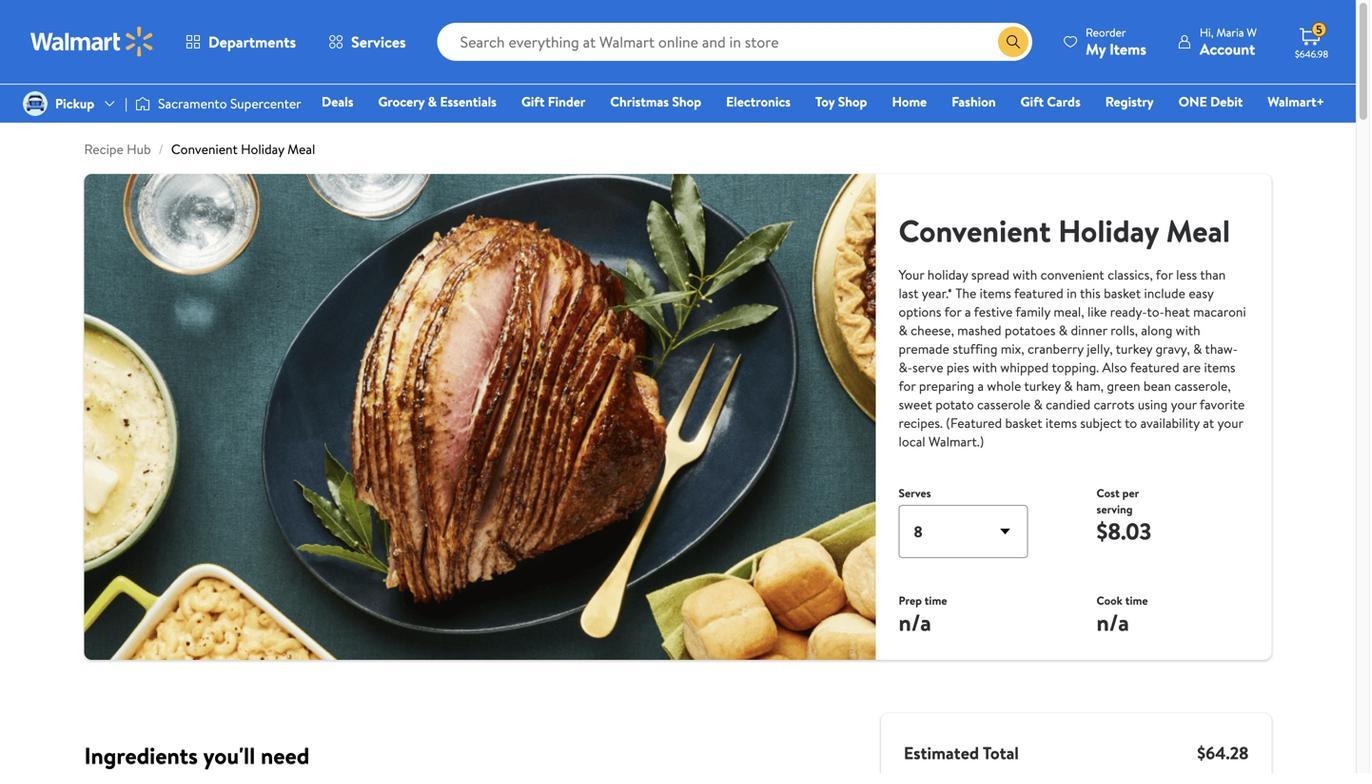 Task type: locate. For each thing, give the bounding box(es) containing it.
festive
[[974, 303, 1013, 321]]

home
[[892, 92, 927, 111]]

turkey right jelly,
[[1116, 340, 1153, 358]]

estimated total
[[904, 742, 1019, 766]]

0 horizontal spatial featured
[[1014, 284, 1064, 303]]

items
[[980, 284, 1011, 303], [1204, 358, 1236, 377], [1046, 414, 1077, 433]]

2 vertical spatial for
[[899, 377, 916, 395]]

your right at
[[1218, 414, 1244, 433]]

shop for christmas shop
[[672, 92, 702, 111]]

grocery & essentials link
[[370, 91, 505, 112]]

 image
[[135, 94, 150, 113]]

deals
[[322, 92, 354, 111]]

gift finder
[[521, 92, 586, 111]]

time right cook
[[1126, 593, 1148, 609]]

1 vertical spatial with
[[1176, 321, 1201, 340]]

1 vertical spatial holiday
[[1059, 210, 1159, 252]]

0 horizontal spatial convenient
[[171, 140, 238, 158]]

electronics link
[[718, 91, 799, 112]]

for
[[1156, 266, 1173, 284], [945, 303, 962, 321], [899, 377, 916, 395]]

2 horizontal spatial for
[[1156, 266, 1173, 284]]

2 n/a from the left
[[1097, 607, 1129, 639]]

a left "whole"
[[978, 377, 984, 395]]

hub
[[127, 140, 151, 158]]

featured
[[1014, 284, 1064, 303], [1130, 358, 1180, 377]]

/
[[159, 140, 164, 158]]

1 vertical spatial convenient
[[899, 210, 1051, 252]]

turkey
[[1116, 340, 1153, 358], [1024, 377, 1061, 395]]

services button
[[312, 19, 422, 65]]

0 vertical spatial turkey
[[1116, 340, 1153, 358]]

0 horizontal spatial turkey
[[1024, 377, 1061, 395]]

0 vertical spatial with
[[1013, 266, 1038, 284]]

walmart.)
[[929, 433, 984, 451]]

1 n/a from the left
[[899, 607, 932, 639]]

gift left finder
[[521, 92, 545, 111]]

1 horizontal spatial items
[[1046, 414, 1077, 433]]

registry
[[1106, 92, 1154, 111]]

with right along
[[1176, 321, 1201, 340]]

supercenter
[[230, 94, 301, 113]]

holiday down supercenter
[[241, 140, 284, 158]]

basket down "whole"
[[1005, 414, 1043, 433]]

essentials
[[440, 92, 497, 111]]

items right the
[[980, 284, 1011, 303]]

a left 'festive'
[[965, 303, 971, 321]]

walmart+ link
[[1259, 91, 1333, 112]]

topping.
[[1052, 358, 1099, 377]]

2 vertical spatial items
[[1046, 414, 1077, 433]]

thaw-
[[1205, 340, 1238, 358]]

holiday
[[928, 266, 968, 284]]

with right spread
[[1013, 266, 1038, 284]]

shop right toy
[[838, 92, 867, 111]]

1 gift from the left
[[521, 92, 545, 111]]

items right are at the top right of the page
[[1204, 358, 1236, 377]]

with right "pies" on the top
[[973, 358, 997, 377]]

0 horizontal spatial items
[[980, 284, 1011, 303]]

& left the cheese,
[[899, 321, 908, 340]]

1 vertical spatial meal
[[1166, 210, 1231, 252]]

basket right this
[[1104, 284, 1141, 303]]

cards
[[1047, 92, 1081, 111]]

along
[[1142, 321, 1173, 340]]

availability
[[1141, 414, 1200, 433]]

convenient right '/'
[[171, 140, 238, 158]]

meal up the less
[[1166, 210, 1231, 252]]

0 horizontal spatial your
[[1171, 395, 1197, 414]]

the
[[956, 284, 977, 303]]

1 horizontal spatial turkey
[[1116, 340, 1153, 358]]

subject
[[1081, 414, 1122, 433]]

carrots
[[1094, 395, 1135, 414]]

0 vertical spatial for
[[1156, 266, 1173, 284]]

spread
[[972, 266, 1010, 284]]

convenient
[[1041, 266, 1105, 284]]

shop right christmas
[[672, 92, 702, 111]]

your left at
[[1171, 395, 1197, 414]]

pickup
[[55, 94, 94, 113]]

1 vertical spatial for
[[945, 303, 962, 321]]

turkey right "whole"
[[1024, 377, 1061, 395]]

reorder my items
[[1086, 24, 1147, 59]]

gift
[[521, 92, 545, 111], [1021, 92, 1044, 111]]

time inside cook time n/a
[[1126, 593, 1148, 609]]

featured left in
[[1014, 284, 1064, 303]]

n/a inside cook time n/a
[[1097, 607, 1129, 639]]

0 vertical spatial items
[[980, 284, 1011, 303]]

5
[[1317, 22, 1323, 38]]

in
[[1067, 284, 1077, 303]]

time
[[925, 593, 947, 609], [1126, 593, 1148, 609]]

items left 'subject'
[[1046, 414, 1077, 433]]

holiday up classics,
[[1059, 210, 1159, 252]]

1 horizontal spatial basket
[[1104, 284, 1141, 303]]

gift cards
[[1021, 92, 1081, 111]]

1 horizontal spatial a
[[978, 377, 984, 395]]

1 horizontal spatial gift
[[1021, 92, 1044, 111]]

recipe hub link
[[84, 140, 151, 158]]

to
[[1125, 414, 1138, 433]]

your
[[1171, 395, 1197, 414], [1218, 414, 1244, 433]]

0 horizontal spatial a
[[965, 303, 971, 321]]

for left the less
[[1156, 266, 1173, 284]]

preparing
[[919, 377, 975, 395]]

1 horizontal spatial your
[[1218, 414, 1244, 433]]

convenient up spread
[[899, 210, 1051, 252]]

time for cook time n/a
[[1126, 593, 1148, 609]]

deals link
[[313, 91, 362, 112]]

departments
[[208, 31, 296, 52]]

1 horizontal spatial holiday
[[1059, 210, 1159, 252]]

1 time from the left
[[925, 593, 947, 609]]

debit
[[1211, 92, 1243, 111]]

prep time n/a
[[899, 593, 947, 639]]

& left candied
[[1034, 395, 1043, 414]]

&
[[428, 92, 437, 111], [899, 321, 908, 340], [1059, 321, 1068, 340], [1194, 340, 1202, 358], [1064, 377, 1073, 395], [1034, 395, 1043, 414]]

 image
[[23, 91, 48, 116]]

grocery
[[378, 92, 425, 111]]

0 vertical spatial a
[[965, 303, 971, 321]]

for left preparing
[[899, 377, 916, 395]]

time inside prep time n/a
[[925, 593, 947, 609]]

meal down supercenter
[[288, 140, 315, 158]]

0 horizontal spatial holiday
[[241, 140, 284, 158]]

0 horizontal spatial gift
[[521, 92, 545, 111]]

basket
[[1104, 284, 1141, 303], [1005, 414, 1043, 433]]

cost
[[1097, 485, 1120, 502]]

2 time from the left
[[1126, 593, 1148, 609]]

& left thaw- at top
[[1194, 340, 1202, 358]]

walmart image
[[30, 27, 154, 57]]

1 horizontal spatial time
[[1126, 593, 1148, 609]]

1 horizontal spatial n/a
[[1097, 607, 1129, 639]]

1 vertical spatial items
[[1204, 358, 1236, 377]]

gift cards link
[[1012, 91, 1089, 112]]

0 vertical spatial holiday
[[241, 140, 284, 158]]

easy
[[1189, 284, 1214, 303]]

0 vertical spatial meal
[[288, 140, 315, 158]]

mashed
[[958, 321, 1002, 340]]

gift left cards at the right
[[1021, 92, 1044, 111]]

Walmart Site-Wide search field
[[437, 23, 1033, 61]]

1 vertical spatial a
[[978, 377, 984, 395]]

featured left are at the top right of the page
[[1130, 358, 1180, 377]]

0 horizontal spatial shop
[[672, 92, 702, 111]]

2 vertical spatial with
[[973, 358, 997, 377]]

0 horizontal spatial n/a
[[899, 607, 932, 639]]

christmas shop
[[610, 92, 702, 111]]

classics,
[[1108, 266, 1153, 284]]

your holiday spread with convenient classics, for less than last year.* the items featured in this basket include easy options for a festive family meal, like ready-to-heat macaroni & cheese, mashed potatoes & dinner rolls, along with premade stuffing mix, cranberry jelly, turkey gravy, & thaw- &-serve pies with whipped topping. also featured are items for preparing a whole turkey & ham, green bean casserole, sweet potato casserole & candied carrots using your favorite recipes. (featured basket items subject to availability at your local walmart.)
[[899, 266, 1246, 451]]

1 shop from the left
[[672, 92, 702, 111]]

a
[[965, 303, 971, 321], [978, 377, 984, 395]]

holiday
[[241, 140, 284, 158], [1059, 210, 1159, 252]]

(featured
[[946, 414, 1002, 433]]

1 vertical spatial basket
[[1005, 414, 1043, 433]]

casserole
[[977, 395, 1031, 414]]

1 horizontal spatial featured
[[1130, 358, 1180, 377]]

for right options
[[945, 303, 962, 321]]

n/a inside prep time n/a
[[899, 607, 932, 639]]

than
[[1200, 266, 1226, 284]]

& right grocery
[[428, 92, 437, 111]]

0 vertical spatial featured
[[1014, 284, 1064, 303]]

ingredients
[[84, 740, 198, 772]]

walmart+
[[1268, 92, 1325, 111]]

my
[[1086, 39, 1106, 59]]

cost per serving $8.03
[[1097, 485, 1152, 548]]

1 horizontal spatial shop
[[838, 92, 867, 111]]

0 horizontal spatial time
[[925, 593, 947, 609]]

macaroni
[[1194, 303, 1246, 321]]

time right prep
[[925, 593, 947, 609]]

2 shop from the left
[[838, 92, 867, 111]]

ham,
[[1076, 377, 1104, 395]]

2 gift from the left
[[1021, 92, 1044, 111]]

shop
[[672, 92, 702, 111], [838, 92, 867, 111]]

0 vertical spatial convenient
[[171, 140, 238, 158]]



Task type: vqa. For each thing, say whether or not it's contained in the screenshot.
a
yes



Task type: describe. For each thing, give the bounding box(es) containing it.
per
[[1123, 485, 1139, 502]]

candied
[[1046, 395, 1091, 414]]

$646.98
[[1295, 48, 1329, 60]]

you'll
[[203, 740, 255, 772]]

serving
[[1097, 502, 1133, 518]]

grocery & essentials
[[378, 92, 497, 111]]

items
[[1110, 39, 1147, 59]]

bean
[[1144, 377, 1172, 395]]

cranberry
[[1028, 340, 1084, 358]]

& left 'ham,' on the right
[[1064, 377, 1073, 395]]

departments button
[[169, 19, 312, 65]]

include
[[1144, 284, 1186, 303]]

sweet
[[899, 395, 933, 414]]

0 horizontal spatial with
[[973, 358, 997, 377]]

$8.03
[[1097, 516, 1152, 548]]

gravy,
[[1156, 340, 1190, 358]]

cheese,
[[911, 321, 954, 340]]

1 horizontal spatial with
[[1013, 266, 1038, 284]]

hi, maria w account
[[1200, 24, 1257, 59]]

heat
[[1165, 303, 1190, 321]]

fashion
[[952, 92, 996, 111]]

account
[[1200, 39, 1256, 59]]

your
[[899, 266, 925, 284]]

last
[[899, 284, 919, 303]]

at
[[1203, 414, 1215, 433]]

toy shop link
[[807, 91, 876, 112]]

1 horizontal spatial for
[[945, 303, 962, 321]]

recipes.
[[899, 414, 943, 433]]

electronics
[[726, 92, 791, 111]]

one debit
[[1179, 92, 1243, 111]]

serve
[[913, 358, 944, 377]]

ready-
[[1110, 303, 1147, 321]]

1 horizontal spatial meal
[[1166, 210, 1231, 252]]

stuffing
[[953, 340, 998, 358]]

fashion link
[[943, 91, 1005, 112]]

using
[[1138, 395, 1168, 414]]

search icon image
[[1006, 34, 1021, 49]]

local
[[899, 433, 926, 451]]

like
[[1088, 303, 1107, 321]]

favorite
[[1200, 395, 1245, 414]]

Search search field
[[437, 23, 1033, 61]]

dinner
[[1071, 321, 1108, 340]]

cook
[[1097, 593, 1123, 609]]

0 horizontal spatial basket
[[1005, 414, 1043, 433]]

n/a for prep time n/a
[[899, 607, 932, 639]]

& left dinner
[[1059, 321, 1068, 340]]

0 vertical spatial basket
[[1104, 284, 1141, 303]]

meal,
[[1054, 303, 1085, 321]]

gift for gift cards
[[1021, 92, 1044, 111]]

1 vertical spatial turkey
[[1024, 377, 1061, 395]]

need
[[261, 740, 310, 772]]

convenient holiday meal image
[[84, 174, 876, 661]]

estimated
[[904, 742, 979, 766]]

jelly,
[[1087, 340, 1113, 358]]

one debit link
[[1170, 91, 1252, 112]]

potatoes
[[1005, 321, 1056, 340]]

1 vertical spatial featured
[[1130, 358, 1180, 377]]

1 horizontal spatial convenient
[[899, 210, 1051, 252]]

hi,
[[1200, 24, 1214, 40]]

|
[[125, 94, 128, 113]]

sacramento
[[158, 94, 227, 113]]

total
[[983, 742, 1019, 766]]

family
[[1016, 303, 1051, 321]]

time for prep time n/a
[[925, 593, 947, 609]]

gift finder link
[[513, 91, 594, 112]]

n/a for cook time n/a
[[1097, 607, 1129, 639]]

christmas
[[610, 92, 669, 111]]

reorder
[[1086, 24, 1126, 40]]

registry link
[[1097, 91, 1163, 112]]

&-
[[899, 358, 913, 377]]

also
[[1103, 358, 1127, 377]]

w
[[1247, 24, 1257, 40]]

toy
[[816, 92, 835, 111]]

0 horizontal spatial for
[[899, 377, 916, 395]]

rolls,
[[1111, 321, 1138, 340]]

one
[[1179, 92, 1208, 111]]

gift for gift finder
[[521, 92, 545, 111]]

year.*
[[922, 284, 953, 303]]

0 horizontal spatial meal
[[288, 140, 315, 158]]

premade
[[899, 340, 950, 358]]

shop for toy shop
[[838, 92, 867, 111]]

recipe hub / convenient holiday meal
[[84, 140, 315, 158]]

finder
[[548, 92, 586, 111]]

2 horizontal spatial with
[[1176, 321, 1201, 340]]

prep
[[899, 593, 922, 609]]

potato
[[936, 395, 974, 414]]

christmas shop link
[[602, 91, 710, 112]]

2 horizontal spatial items
[[1204, 358, 1236, 377]]

home link
[[884, 91, 936, 112]]

less
[[1176, 266, 1197, 284]]



